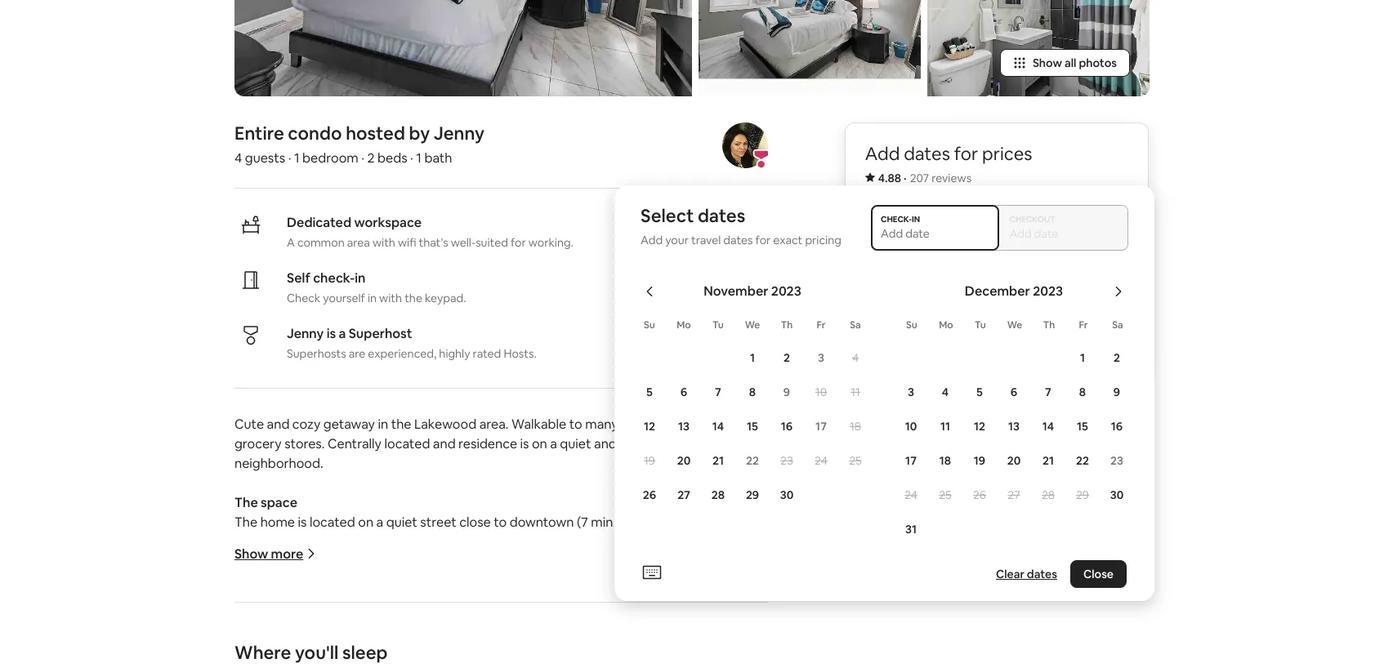 Task type: locate. For each thing, give the bounding box(es) containing it.
on inside the space the home is located on a quiet street close to downtown (7 min drive) and a 20 min drive to the cleveland clinic main campus. close to downtown restaurants & night life, as well as, the rock & roll hall of fame, cleveland zoo, and nearby shopping. home is kept in excellent condition with all upgraded amenities. we offer coffee and tea for our guests as well as a toiletries such as shampoo, soap. we provide an iron and ironing board along with hair dryer. we have all the home essentials you may require to have a comfortable and enjoyable stay.
[[358, 514, 374, 531]]

0 horizontal spatial 28 button
[[701, 479, 736, 512]]

0 horizontal spatial 22
[[746, 454, 759, 468]]

1 horizontal spatial check
[[944, 320, 983, 337]]

have down such
[[349, 612, 377, 629]]

0 horizontal spatial 7
[[715, 385, 722, 400]]

bath
[[425, 149, 453, 167]]

0 horizontal spatial th
[[781, 319, 793, 332]]

8
[[750, 385, 756, 400], [1080, 385, 1087, 400]]

show for show all photos
[[1033, 55, 1063, 70]]

20 for first 20 button from right
[[1008, 454, 1021, 468]]

2 21 from the left
[[1043, 454, 1055, 468]]

0 horizontal spatial on
[[358, 514, 374, 531]]

soap.
[[452, 593, 484, 610]]

jenny is a superhost. learn more about jenny. image
[[723, 122, 769, 168], [723, 122, 769, 168]]

19 down 'safe'
[[644, 454, 656, 468]]

min right (7
[[591, 514, 614, 531]]

2 12 button from the left
[[963, 410, 997, 443]]

1 button for december 2023
[[1066, 342, 1100, 374]]

for
[[955, 142, 979, 165], [756, 233, 771, 248], [511, 235, 526, 250], [668, 573, 685, 590]]

1 19 button from the left
[[633, 445, 667, 477]]

2 add date text field from the left
[[1010, 226, 1119, 241]]

guests inside entire condo hosted by jenny 4 guests · 1 bedroom · 2 beds · 1 bath
[[245, 149, 285, 167]]

1 horizontal spatial 4 button
[[929, 376, 963, 409]]

5 button left the "this"
[[963, 376, 997, 409]]

1 vertical spatial 10
[[906, 419, 918, 434]]

shampoo,
[[390, 593, 449, 610]]

min up life,
[[707, 514, 729, 531]]

5 for second "5" button from the left
[[977, 385, 983, 400]]

select dates add your travel dates for exact pricing
[[641, 204, 842, 248]]

2 2 button from the left
[[1100, 342, 1135, 374]]

⭐️⭐️ warm &  romantic special moments⭐️⭐️ image 3 image
[[699, 0, 921, 96]]

14 for 1st 14 'button' from left
[[713, 419, 724, 434]]

1 vertical spatial area
[[621, 416, 648, 433]]

1 30 button from the left
[[770, 479, 804, 512]]

cleveland up rock
[[274, 534, 333, 551]]

29 button up drive
[[736, 479, 770, 512]]

2 20 button from the left
[[997, 445, 1032, 477]]

ironing
[[627, 593, 668, 610]]

0 horizontal spatial 30
[[781, 488, 794, 503]]

1 horizontal spatial 20 button
[[997, 445, 1032, 477]]

1 27 button from the left
[[667, 479, 701, 512]]

15 button
[[736, 410, 770, 443], [1066, 410, 1100, 443]]

0 horizontal spatial min
[[591, 514, 614, 531]]

is up superhosts
[[327, 325, 336, 342]]

2 19 button from the left
[[963, 445, 997, 477]]

essentials
[[457, 612, 515, 629]]

1 button for november 2023
[[736, 342, 770, 374]]

dates up 4.88 · 207 reviews
[[904, 142, 951, 165]]

1 horizontal spatial 7
[[1046, 385, 1052, 400]]

close right the clear dates
[[1084, 567, 1114, 582]]

2 30 button from the left
[[1100, 479, 1135, 512]]

0 horizontal spatial 27 button
[[667, 479, 701, 512]]

0 horizontal spatial su
[[644, 319, 656, 332]]

all inside button
[[1065, 55, 1077, 70]]

0 vertical spatial 11 button
[[839, 376, 873, 409]]

12 up 'safe'
[[644, 419, 656, 434]]

0 vertical spatial 18 button
[[839, 410, 873, 443]]

check
[[287, 291, 321, 306], [944, 320, 983, 337]]

16 button
[[770, 410, 804, 443], [1100, 410, 1135, 443]]

1 horizontal spatial 18 button
[[929, 445, 963, 477]]

to up as,
[[235, 534, 248, 551]]

add date
[[875, 226, 924, 241], [1008, 226, 1056, 241]]

18 button
[[839, 410, 873, 443], [929, 445, 963, 477]]

0 horizontal spatial 21 button
[[701, 445, 736, 477]]

1 15 from the left
[[747, 419, 759, 434]]

1 2 button from the left
[[770, 342, 804, 374]]

provide
[[509, 593, 555, 610]]

26
[[643, 488, 657, 503], [974, 488, 987, 503]]

is up more
[[298, 514, 307, 531]]

24 button
[[804, 445, 839, 477], [894, 479, 929, 512]]

0 horizontal spatial 29
[[746, 488, 760, 503]]

1 14 button from the left
[[701, 410, 736, 443]]

2 horizontal spatial 2
[[1114, 351, 1121, 365]]

2 7 button from the left
[[1032, 376, 1066, 409]]

2 30 from the left
[[1111, 488, 1124, 503]]

0 horizontal spatial 18 button
[[839, 410, 873, 443]]

18 for leftmost "18" button
[[850, 419, 862, 434]]

1 date from the left
[[900, 226, 924, 241]]

in right yourself
[[368, 291, 377, 306]]

20 up life,
[[689, 514, 704, 531]]

0 horizontal spatial 13
[[679, 419, 690, 434]]

0 horizontal spatial 9
[[784, 385, 791, 400]]

0 vertical spatial 3
[[818, 351, 825, 365]]

clear dates
[[997, 567, 1058, 582]]

14 button right /
[[701, 410, 736, 443]]

the up as,
[[251, 534, 271, 551]]

3 for left 3 button
[[818, 351, 825, 365]]

18
[[850, 419, 862, 434], [940, 454, 952, 468]]

1 horizontal spatial 22 button
[[1066, 445, 1100, 477]]

exact
[[774, 233, 803, 248]]

16
[[781, 419, 793, 434], [1112, 419, 1123, 434]]

on inside cute and cozy getaway in the lakewood area. walkable to many area restaurants and grocery stores. centrally located and residence is on a quiet and safe street / neighborhood.
[[532, 436, 548, 453]]

0 horizontal spatial sa
[[850, 319, 861, 332]]

0 horizontal spatial located
[[310, 514, 355, 531]]

0 vertical spatial show
[[1033, 55, 1063, 70]]

21
[[713, 454, 724, 468], [1043, 454, 1055, 468]]

1 horizontal spatial th
[[1044, 319, 1056, 332]]

30 for 1st the 30 button from right
[[1111, 488, 1124, 503]]

3 for rightmost 3 button
[[908, 385, 915, 400]]

cleveland down "campus."
[[425, 553, 484, 570]]

20 down the "this"
[[1008, 454, 1021, 468]]

check inside self check-in check yourself in with the keypad.
[[287, 291, 321, 306]]

well down the "excellent" on the left bottom of the page
[[235, 593, 258, 610]]

all down of at the left of page
[[381, 573, 394, 590]]

0 horizontal spatial 11
[[851, 385, 861, 400]]

excellent
[[235, 573, 289, 590]]

0 horizontal spatial street
[[421, 514, 457, 531]]

pricing
[[806, 233, 842, 248]]

2 mo from the left
[[940, 319, 954, 332]]

located up clinic
[[310, 514, 355, 531]]

2 13 from the left
[[1009, 419, 1020, 434]]

november
[[704, 283, 769, 300]]

1 6 from the left
[[681, 385, 688, 400]]

add date text field down 4.88 · 207 reviews
[[881, 226, 990, 241]]

condo
[[288, 122, 342, 145]]

0 horizontal spatial 25
[[850, 454, 862, 468]]

31 button
[[894, 513, 929, 546]]

to right require
[[617, 612, 630, 629]]

16 for second 16 button
[[1112, 419, 1123, 434]]

29 up drive
[[746, 488, 760, 503]]

2 su from the left
[[907, 319, 918, 332]]

2 28 from the left
[[1042, 488, 1055, 503]]

our
[[688, 573, 708, 590]]

coffee
[[578, 573, 617, 590]]

safe
[[620, 436, 645, 453]]

beds
[[378, 149, 408, 167]]

area up 'safe'
[[621, 416, 648, 433]]

1 8 from the left
[[750, 385, 756, 400]]

0 vertical spatial 10
[[816, 385, 827, 400]]

0 horizontal spatial 18
[[850, 419, 862, 434]]

22 button
[[736, 445, 770, 477], [1066, 445, 1100, 477]]

show left photos
[[1033, 55, 1063, 70]]

all left photos
[[1065, 55, 1077, 70]]

check down december
[[944, 320, 983, 337]]

1 horizontal spatial 26 button
[[963, 479, 997, 512]]

2 16 from the left
[[1112, 419, 1123, 434]]

drive
[[732, 514, 762, 531]]

0 horizontal spatial 15
[[747, 419, 759, 434]]

in right "kept"
[[730, 553, 741, 570]]

13 button down the "this"
[[997, 410, 1032, 443]]

0 horizontal spatial fr
[[817, 319, 826, 332]]

1 horizontal spatial 2023
[[1034, 283, 1064, 300]]

add dates for prices
[[866, 142, 1033, 165]]

for right tea at the left bottom of page
[[668, 573, 685, 590]]

suited
[[476, 235, 509, 250]]

2 5 from the left
[[977, 385, 983, 400]]

5 button up 'safe'
[[633, 376, 667, 409]]

0 horizontal spatial 2 button
[[770, 342, 804, 374]]

yourself
[[323, 291, 365, 306]]

1 mo from the left
[[677, 319, 691, 332]]

1 13 from the left
[[679, 419, 690, 434]]

1 horizontal spatial 27
[[1008, 488, 1021, 503]]

1 2023 from the left
[[772, 283, 802, 300]]

20 button down the "this"
[[997, 445, 1032, 477]]

1 horizontal spatial mo
[[940, 319, 954, 332]]

0 horizontal spatial 5
[[647, 385, 653, 400]]

1 horizontal spatial 29 button
[[1066, 479, 1100, 512]]

0 horizontal spatial 17
[[816, 419, 827, 434]]

the left lakewood
[[391, 416, 412, 433]]

show up the "excellent" on the left bottom of the page
[[235, 546, 268, 563]]

6 left listing
[[1011, 385, 1018, 400]]

calendar application
[[615, 266, 1385, 561]]

0 vertical spatial guests
[[245, 149, 285, 167]]

19 button down the report
[[963, 445, 997, 477]]

1 horizontal spatial 23 button
[[1100, 445, 1135, 477]]

stores.
[[285, 436, 325, 453]]

1 horizontal spatial 30 button
[[1100, 479, 1135, 512]]

close button
[[1071, 561, 1127, 588]]

a inside cute and cozy getaway in the lakewood area. walkable to many area restaurants and grocery stores. centrally located and residence is on a quiet and safe street / neighborhood.
[[550, 436, 557, 453]]

2
[[367, 149, 375, 167], [784, 351, 791, 365], [1114, 351, 1121, 365]]

2 21 button from the left
[[1032, 445, 1066, 477]]

amenities.
[[459, 573, 520, 590]]

13
[[679, 419, 690, 434], [1009, 419, 1020, 434]]

⭐️⭐️ warm &  romantic special moments⭐️⭐️ image 1 image
[[235, 0, 692, 96]]

22
[[746, 454, 759, 468], [1077, 454, 1090, 468]]

18 for the bottommost "18" button
[[940, 454, 952, 468]]

the up the "excellent" on the left bottom of the page
[[254, 553, 274, 570]]

0 vertical spatial 25
[[850, 454, 862, 468]]

1 26 button from the left
[[633, 479, 667, 512]]

2 14 from the left
[[1043, 419, 1055, 434]]

1 horizontal spatial 14 button
[[1032, 410, 1066, 443]]

check down self
[[287, 291, 321, 306]]

date up december 2023
[[1032, 226, 1056, 241]]

we down november 2023
[[745, 319, 761, 332]]

& left roll
[[309, 553, 318, 570]]

the left keypad.
[[405, 291, 423, 306]]

1 horizontal spatial on
[[532, 436, 548, 453]]

6 for 2nd 6 button from the left
[[1011, 385, 1018, 400]]

1 vertical spatial check
[[944, 320, 983, 337]]

/
[[687, 436, 693, 453]]

0 horizontal spatial 12
[[644, 419, 656, 434]]

2 add date from the left
[[1008, 226, 1056, 241]]

restaurants up /
[[651, 416, 719, 433]]

2 vertical spatial 4
[[943, 385, 949, 400]]

for inside select dates add your travel dates for exact pricing
[[756, 233, 771, 248]]

1 vertical spatial 17 button
[[894, 445, 929, 477]]

2023 up availability
[[1034, 283, 1064, 300]]

2 29 button from the left
[[1066, 479, 1100, 512]]

show
[[1033, 55, 1063, 70], [235, 546, 268, 563]]

0 horizontal spatial 28
[[712, 488, 725, 503]]

home down space
[[261, 514, 295, 531]]

20
[[678, 454, 691, 468], [1008, 454, 1021, 468], [689, 514, 704, 531]]

upgraded
[[396, 573, 456, 590]]

area down workspace
[[347, 235, 370, 250]]

14 for 2nd 14 'button' from the left
[[1043, 419, 1055, 434]]

10 button
[[804, 376, 839, 409], [894, 410, 929, 443]]

street inside cute and cozy getaway in the lakewood area. walkable to many area restaurants and grocery stores. centrally located and residence is on a quiet and safe street / neighborhood.
[[648, 436, 684, 453]]

main
[[372, 534, 400, 551]]

add date text field up december 2023
[[1010, 226, 1119, 241]]

0 horizontal spatial 14 button
[[701, 410, 736, 443]]

for left exact
[[756, 233, 771, 248]]

27 button up the night
[[667, 479, 701, 512]]

th down december 2023
[[1044, 319, 1056, 332]]

3 button
[[804, 342, 839, 374], [894, 376, 929, 409]]

home down shampoo,
[[419, 612, 454, 629]]

downtown left (7
[[510, 514, 574, 531]]

21 button down listing
[[1032, 445, 1066, 477]]

0 vertical spatial downtown
[[510, 514, 574, 531]]

1 horizontal spatial 14
[[1043, 419, 1055, 434]]

1 vertical spatial quiet
[[386, 514, 418, 531]]

2 6 from the left
[[1011, 385, 1018, 400]]

close inside button
[[1084, 567, 1114, 582]]

2 5 button from the left
[[963, 376, 997, 409]]

the inside self check-in check yourself in with the keypad.
[[405, 291, 423, 306]]

0 vertical spatial 25 button
[[839, 445, 873, 477]]

sleep
[[343, 642, 388, 665]]

1 min from the left
[[591, 514, 614, 531]]

tu down december
[[975, 319, 987, 332]]

15 for 1st 15 button from right
[[1078, 419, 1089, 434]]

2 8 button from the left
[[1066, 376, 1100, 409]]

1 15 button from the left
[[736, 410, 770, 443]]

walkable
[[512, 416, 567, 433]]

the space the home is located on a quiet street close to downtown (7 min drive) and a 20 min drive to the cleveland clinic main campus. close to downtown restaurants & night life, as well as, the rock & roll hall of fame, cleveland zoo, and nearby shopping. home is kept in excellent condition with all upgraded amenities. we offer coffee and tea for our guests as well as a toiletries such as shampoo, soap. we provide an iron and ironing board along with hair dryer. we have all the home essentials you may require to have a comfortable and enjoyable stay.
[[235, 494, 770, 649]]

1 horizontal spatial 3
[[908, 385, 915, 400]]

the left space
[[235, 494, 258, 512]]

show all photos
[[1033, 55, 1118, 70]]

12 for 2nd 12 'button' from left
[[975, 419, 986, 434]]

1 14 from the left
[[713, 419, 724, 434]]

quiet up main
[[386, 514, 418, 531]]

1 the from the top
[[235, 494, 258, 512]]

for inside the space the home is located on a quiet street close to downtown (7 min drive) and a 20 min drive to the cleveland clinic main campus. close to downtown restaurants & night life, as well as, the rock & roll hall of fame, cleveland zoo, and nearby shopping. home is kept in excellent condition with all upgraded amenities. we offer coffee and tea for our guests as well as a toiletries such as shampoo, soap. we provide an iron and ironing board along with hair dryer. we have all the home essentials you may require to have a comfortable and enjoyable stay.
[[668, 573, 685, 590]]

29 button
[[736, 479, 770, 512], [1066, 479, 1100, 512]]

add date up december 2023
[[1008, 226, 1056, 241]]

⭐️⭐️ warm &  romantic special moments⭐️⭐️ image 5 image
[[928, 0, 1150, 96]]

zoo,
[[487, 553, 514, 570]]

27 up clear on the bottom right of the page
[[1008, 488, 1021, 503]]

have down ironing
[[633, 612, 661, 629]]

14 button down listing
[[1032, 410, 1066, 443]]

iron
[[575, 593, 598, 610]]

1 29 button from the left
[[736, 479, 770, 512]]

1 horizontal spatial 15
[[1078, 419, 1089, 434]]

with down workspace
[[373, 235, 396, 250]]

guests up along
[[711, 573, 752, 590]]

1 horizontal spatial 11
[[941, 419, 951, 434]]

25
[[850, 454, 862, 468], [940, 488, 952, 503]]

21 for 1st 21 button from right
[[1043, 454, 1055, 468]]

0 horizontal spatial quiet
[[386, 514, 418, 531]]

0 horizontal spatial well
[[235, 593, 258, 610]]

1 vertical spatial 4 button
[[929, 376, 963, 409]]

is inside jenny is a superhost superhosts are experienced, highly rated hosts.
[[327, 325, 336, 342]]

1 1 button from the left
[[736, 342, 770, 374]]

13 button right 'safe'
[[667, 410, 701, 443]]

dates for select
[[698, 204, 746, 227]]

16 for first 16 button from left
[[781, 419, 793, 434]]

well down drive
[[735, 534, 759, 551]]

we
[[745, 319, 761, 332], [1008, 319, 1023, 332], [523, 573, 543, 590], [487, 593, 506, 610], [326, 612, 346, 629]]

12 button left /
[[633, 410, 667, 443]]

2 9 from the left
[[1114, 385, 1121, 400]]

1 26 from the left
[[643, 488, 657, 503]]

12
[[644, 419, 656, 434], [975, 419, 986, 434]]

is
[[327, 325, 336, 342], [520, 436, 529, 453], [298, 514, 307, 531], [688, 553, 697, 570]]

9 for second 9 button from left
[[1114, 385, 1121, 400]]

2 8 from the left
[[1080, 385, 1087, 400]]

0 horizontal spatial 24
[[815, 454, 828, 468]]

17 for rightmost 17 button
[[906, 454, 917, 468]]

comfortable
[[674, 612, 749, 629]]

located
[[385, 436, 430, 453], [310, 514, 355, 531]]

date
[[900, 226, 924, 241], [1032, 226, 1056, 241]]

0 vertical spatial quiet
[[560, 436, 592, 453]]

1 29 from the left
[[746, 488, 760, 503]]

1 horizontal spatial 21 button
[[1032, 445, 1066, 477]]

4 inside entire condo hosted by jenny 4 guests · 1 bedroom · 2 beds · 1 bath
[[235, 149, 242, 167]]

the
[[405, 291, 423, 306], [391, 416, 412, 433], [251, 534, 271, 551], [254, 553, 274, 570], [396, 612, 416, 629]]

15
[[747, 419, 759, 434], [1078, 419, 1089, 434]]

wifi
[[398, 235, 417, 250]]

add date down 4.88
[[875, 226, 924, 241]]

0 horizontal spatial 8
[[750, 385, 756, 400]]

dates inside button
[[1028, 567, 1058, 582]]

0 horizontal spatial show
[[235, 546, 268, 563]]

1 16 from the left
[[781, 419, 793, 434]]

27 up the night
[[678, 488, 691, 503]]

all down shampoo,
[[380, 612, 393, 629]]

19 down the report
[[974, 454, 986, 468]]

1 12 from the left
[[644, 419, 656, 434]]

2 have from the left
[[633, 612, 661, 629]]

2 26 from the left
[[974, 488, 987, 503]]

Add date text field
[[881, 226, 990, 241], [1010, 226, 1119, 241]]

25 button
[[839, 445, 873, 477], [929, 479, 963, 512]]

drive)
[[616, 514, 651, 531]]

0 horizontal spatial 21
[[713, 454, 724, 468]]

1 horizontal spatial 8 button
[[1066, 376, 1100, 409]]

0 horizontal spatial 4 button
[[839, 342, 873, 374]]

a down ironing
[[664, 612, 671, 629]]

6 for first 6 button
[[681, 385, 688, 400]]

1 horizontal spatial 9
[[1114, 385, 1121, 400]]

1 horizontal spatial located
[[385, 436, 430, 453]]

2 inside entire condo hosted by jenny 4 guests · 1 bedroom · 2 beds · 1 bath
[[367, 149, 375, 167]]

13 button
[[667, 410, 701, 443], [997, 410, 1032, 443]]

1 28 from the left
[[712, 488, 725, 503]]

1 horizontal spatial 4
[[853, 351, 859, 365]]

1 22 from the left
[[746, 454, 759, 468]]

0 horizontal spatial 10 button
[[804, 376, 839, 409]]

with up superhost
[[379, 291, 402, 306]]

1 23 from the left
[[781, 454, 794, 468]]

20 for first 20 button from left
[[678, 454, 691, 468]]

1 9 button from the left
[[770, 376, 804, 409]]

1 21 button from the left
[[701, 445, 736, 477]]

& left the night
[[649, 534, 658, 551]]

1 horizontal spatial 25 button
[[929, 479, 963, 512]]

1 21 from the left
[[713, 454, 724, 468]]

1 horizontal spatial 12
[[975, 419, 986, 434]]

8 for second 8 button
[[1080, 385, 1087, 400]]

28 for 1st 28 'button' from the left
[[712, 488, 725, 503]]

2 15 from the left
[[1078, 419, 1089, 434]]

2 for december 2023
[[1114, 351, 1121, 365]]

we down amenities.
[[487, 593, 506, 610]]

2 29 from the left
[[1077, 488, 1090, 503]]

quiet down many
[[560, 436, 592, 453]]

add left your
[[641, 233, 663, 248]]

1 horizontal spatial 23
[[1111, 454, 1124, 468]]

your
[[666, 233, 689, 248]]

1 horizontal spatial add date
[[1008, 226, 1056, 241]]

1 16 button from the left
[[770, 410, 804, 443]]

3
[[818, 351, 825, 365], [908, 385, 915, 400]]

1 28 button from the left
[[701, 479, 736, 512]]

0 vertical spatial 17 button
[[804, 410, 839, 443]]

2 2023 from the left
[[1034, 283, 1064, 300]]

0 horizontal spatial 23 button
[[770, 445, 804, 477]]

2 1 button from the left
[[1066, 342, 1100, 374]]

21 button right /
[[701, 445, 736, 477]]

0 vertical spatial all
[[1065, 55, 1077, 70]]

area inside dedicated workspace a common area with wifi that's well-suited for working.
[[347, 235, 370, 250]]

0 horizontal spatial add date text field
[[881, 226, 990, 241]]

0 vertical spatial restaurants
[[651, 416, 719, 433]]

2023 right november
[[772, 283, 802, 300]]

report
[[963, 389, 1001, 404]]

dates right clear on the bottom right of the page
[[1028, 567, 1058, 582]]

with up such
[[352, 573, 378, 590]]

0 horizontal spatial 10
[[816, 385, 827, 400]]

2023 for november 2023
[[772, 283, 802, 300]]

· down condo
[[288, 149, 291, 167]]

enjoyable
[[260, 632, 318, 649]]

0 vertical spatial well
[[735, 534, 759, 551]]

require
[[571, 612, 614, 629]]

1 vertical spatial &
[[309, 553, 318, 570]]

1 30 from the left
[[781, 488, 794, 503]]

12 down the report
[[975, 419, 986, 434]]

on up clinic
[[358, 514, 374, 531]]

20 button right 'safe'
[[667, 445, 701, 477]]

such
[[343, 593, 371, 610]]

check availability
[[944, 320, 1051, 337]]

1 horizontal spatial 22
[[1077, 454, 1090, 468]]

street left /
[[648, 436, 684, 453]]

campus.
[[403, 534, 456, 551]]

we down december 2023
[[1008, 319, 1023, 332]]

4
[[235, 149, 242, 167], [853, 351, 859, 365], [943, 385, 949, 400]]

show inside show all photos button
[[1033, 55, 1063, 70]]

all
[[1065, 55, 1077, 70], [381, 573, 394, 590], [380, 612, 393, 629]]

1 horizontal spatial 28 button
[[1032, 479, 1066, 512]]

29
[[746, 488, 760, 503], [1077, 488, 1090, 503]]

in up yourself
[[355, 270, 366, 287]]

to inside cute and cozy getaway in the lakewood area. walkable to many area restaurants and grocery stores. centrally located and residence is on a quiet and safe street / neighborhood.
[[570, 416, 583, 433]]

0 horizontal spatial cleveland
[[274, 534, 333, 551]]

1 horizontal spatial 19
[[974, 454, 986, 468]]

2 14 button from the left
[[1032, 410, 1066, 443]]

0 vertical spatial area
[[347, 235, 370, 250]]

2 26 button from the left
[[963, 479, 997, 512]]

is inside cute and cozy getaway in the lakewood area. walkable to many area restaurants and grocery stores. centrally located and residence is on a quiet and safe street / neighborhood.
[[520, 436, 529, 453]]

1 9 from the left
[[784, 385, 791, 400]]

19 button
[[633, 445, 667, 477], [963, 445, 997, 477]]

downtown up nearby at bottom left
[[511, 534, 575, 551]]

26 button
[[633, 479, 667, 512], [963, 479, 997, 512]]

fr
[[817, 319, 826, 332], [1080, 319, 1089, 332]]



Task type: describe. For each thing, give the bounding box(es) containing it.
8 for second 8 button from right
[[750, 385, 756, 400]]

1 23 button from the left
[[770, 445, 804, 477]]

13 for 2nd 13 button
[[1009, 419, 1020, 434]]

show for show more
[[235, 546, 268, 563]]

restaurants inside cute and cozy getaway in the lakewood area. walkable to many area restaurants and grocery stores. centrally located and residence is on a quiet and safe street / neighborhood.
[[651, 416, 719, 433]]

13 for 1st 13 button from left
[[679, 419, 690, 434]]

we up provide
[[523, 573, 543, 590]]

with left hair
[[235, 612, 261, 629]]

located inside the space the home is located on a quiet street close to downtown (7 min drive) and a 20 min drive to the cleveland clinic main campus. close to downtown restaurants & night life, as well as, the rock & roll hall of fame, cleveland zoo, and nearby shopping. home is kept in excellent condition with all upgraded amenities. we offer coffee and tea for our guests as well as a toiletries such as shampoo, soap. we provide an iron and ironing board along with hair dryer. we have all the home essentials you may require to have a comfortable and enjoyable stay.
[[310, 514, 355, 531]]

1 su from the left
[[644, 319, 656, 332]]

0 horizontal spatial &
[[309, 553, 318, 570]]

1 8 button from the left
[[736, 376, 770, 409]]

jenny is a superhost superhosts are experienced, highly rated hosts.
[[287, 325, 537, 361]]

neighborhood.
[[235, 455, 324, 472]]

we up stay.
[[326, 612, 346, 629]]

1 add date from the left
[[875, 226, 924, 241]]

add down 4.88
[[875, 226, 898, 241]]

2023 for december 2023
[[1034, 283, 1064, 300]]

1 horizontal spatial 3 button
[[894, 376, 929, 409]]

1 22 button from the left
[[736, 445, 770, 477]]

1 vertical spatial 18 button
[[929, 445, 963, 477]]

1 horizontal spatial home
[[419, 612, 454, 629]]

november 2023
[[704, 283, 802, 300]]

the inside cute and cozy getaway in the lakewood area. walkable to many area restaurants and grocery stores. centrally located and residence is on a quiet and safe street / neighborhood.
[[391, 416, 412, 433]]

of
[[370, 553, 383, 570]]

2 min from the left
[[707, 514, 729, 531]]

(7
[[577, 514, 588, 531]]

0 horizontal spatial 25 button
[[839, 445, 873, 477]]

1 13 button from the left
[[667, 410, 701, 443]]

where
[[235, 642, 291, 665]]

29 for 2nd 29 button from left
[[1077, 488, 1090, 503]]

cozy
[[293, 416, 321, 433]]

superhost
[[349, 325, 412, 342]]

· right beds
[[410, 149, 414, 167]]

21 for first 21 button from left
[[713, 454, 724, 468]]

well-
[[451, 235, 476, 250]]

0 vertical spatial home
[[261, 514, 295, 531]]

nearby
[[542, 553, 584, 570]]

1 vertical spatial downtown
[[511, 534, 575, 551]]

to right close
[[494, 514, 507, 531]]

2 27 from the left
[[1008, 488, 1021, 503]]

self
[[287, 270, 310, 287]]

in inside the space the home is located on a quiet street close to downtown (7 min drive) and a 20 min drive to the cleveland clinic main campus. close to downtown restaurants & night life, as well as, the rock & roll hall of fame, cleveland zoo, and nearby shopping. home is kept in excellent condition with all upgraded amenities. we offer coffee and tea for our guests as well as a toiletries such as shampoo, soap. we provide an iron and ironing board along with hair dryer. we have all the home essentials you may require to have a comfortable and enjoyable stay.
[[730, 553, 741, 570]]

0 vertical spatial 24
[[815, 454, 828, 468]]

1 vertical spatial 10 button
[[894, 410, 929, 443]]

dates for clear
[[1028, 567, 1058, 582]]

1 7 button from the left
[[701, 376, 736, 409]]

common
[[298, 235, 345, 250]]

listing
[[1025, 389, 1058, 404]]

as down the "excellent" on the left bottom of the page
[[261, 593, 274, 610]]

9 for second 9 button from right
[[784, 385, 791, 400]]

a up main
[[377, 514, 384, 531]]

1 horizontal spatial cleveland
[[425, 553, 484, 570]]

2 7 from the left
[[1046, 385, 1052, 400]]

1 th from the left
[[781, 319, 793, 332]]

getaway
[[324, 416, 375, 433]]

2 button for december 2023
[[1100, 342, 1135, 374]]

to up the zoo,
[[495, 534, 508, 551]]

11 for leftmost the 11 "button"
[[851, 385, 861, 400]]

2 for november 2023
[[784, 351, 791, 365]]

2 16 button from the left
[[1100, 410, 1135, 443]]

0 horizontal spatial 17 button
[[804, 410, 839, 443]]

experienced,
[[368, 346, 437, 361]]

show all photos button
[[1001, 49, 1131, 77]]

are
[[349, 346, 366, 361]]

1 vertical spatial all
[[381, 573, 394, 590]]

1 tu from the left
[[713, 319, 724, 332]]

a
[[287, 235, 295, 250]]

by jenny
[[409, 122, 485, 145]]

1 add date text field from the left
[[881, 226, 990, 241]]

0 vertical spatial 4 button
[[839, 342, 873, 374]]

restaurants inside the space the home is located on a quiet street close to downtown (7 min drive) and a 20 min drive to the cleveland clinic main campus. close to downtown restaurants & night life, as well as, the rock & roll hall of fame, cleveland zoo, and nearby shopping. home is kept in excellent condition with all upgraded amenities. we offer coffee and tea for our guests as well as a toiletries such as shampoo, soap. we provide an iron and ironing board along with hair dryer. we have all the home essentials you may require to have a comfortable and enjoyable stay.
[[578, 534, 647, 551]]

clinic
[[336, 534, 369, 551]]

for up reviews
[[955, 142, 979, 165]]

residence
[[459, 436, 518, 453]]

toiletries
[[287, 593, 340, 610]]

you'll
[[295, 642, 339, 665]]

207
[[910, 171, 930, 185]]

2 the from the top
[[235, 514, 258, 531]]

working.
[[529, 235, 574, 250]]

1 horizontal spatial well
[[735, 534, 759, 551]]

as right such
[[374, 593, 387, 610]]

space
[[261, 494, 298, 512]]

this
[[1003, 389, 1023, 404]]

1 20 button from the left
[[667, 445, 701, 477]]

self check-in check yourself in with the keypad.
[[287, 270, 466, 306]]

26 for 1st 26 button from the right
[[974, 488, 987, 503]]

quiet inside the space the home is located on a quiet street close to downtown (7 min drive) and a 20 min drive to the cleveland clinic main campus. close to downtown restaurants & night life, as well as, the rock & roll hall of fame, cleveland zoo, and nearby shopping. home is kept in excellent condition with all upgraded amenities. we offer coffee and tea for our guests as well as a toiletries such as shampoo, soap. we provide an iron and ironing board along with hair dryer. we have all the home essentials you may require to have a comfortable and enjoyable stay.
[[386, 514, 418, 531]]

condition
[[292, 573, 349, 590]]

2 19 from the left
[[974, 454, 986, 468]]

select
[[641, 204, 694, 227]]

1 5 button from the left
[[633, 376, 667, 409]]

workspace
[[354, 214, 422, 231]]

clear
[[997, 567, 1025, 582]]

0 vertical spatial cleveland
[[274, 534, 333, 551]]

15 for first 15 button from the left
[[747, 419, 759, 434]]

guests inside the space the home is located on a quiet street close to downtown (7 min drive) and a 20 min drive to the cleveland clinic main campus. close to downtown restaurants & night life, as well as, the rock & roll hall of fame, cleveland zoo, and nearby shopping. home is kept in excellent condition with all upgraded amenities. we offer coffee and tea for our guests as well as a toiletries such as shampoo, soap. we provide an iron and ironing board along with hair dryer. we have all the home essentials you may require to have a comfortable and enjoyable stay.
[[711, 573, 752, 590]]

2 23 from the left
[[1111, 454, 1124, 468]]

1 27 from the left
[[678, 488, 691, 503]]

night
[[661, 534, 692, 551]]

with inside dedicated workspace a common area with wifi that's well-suited for working.
[[373, 235, 396, 250]]

in inside cute and cozy getaway in the lakewood area. walkable to many area restaurants and grocery stores. centrally located and residence is on a quiet and safe street / neighborhood.
[[378, 416, 388, 433]]

2 27 button from the left
[[997, 479, 1032, 512]]

1 sa from the left
[[850, 319, 861, 332]]

a up hair
[[277, 593, 284, 610]]

29 for second 29 button from the right
[[746, 488, 760, 503]]

a inside jenny is a superhost superhosts are experienced, highly rated hosts.
[[339, 325, 346, 342]]

0 horizontal spatial 3 button
[[804, 342, 839, 374]]

add up december 2023
[[1008, 226, 1030, 241]]

1 vertical spatial 11 button
[[929, 410, 963, 443]]

25 for bottom the 25 button
[[940, 488, 952, 503]]

1 horizontal spatial 10
[[906, 419, 918, 434]]

4.88
[[879, 171, 902, 185]]

entire
[[235, 122, 284, 145]]

show more
[[235, 546, 304, 563]]

bedroom
[[303, 149, 359, 167]]

tea
[[645, 573, 665, 590]]

2 6 button from the left
[[997, 376, 1032, 409]]

an
[[558, 593, 573, 610]]

photos
[[1080, 55, 1118, 70]]

board
[[671, 593, 707, 610]]

31
[[906, 522, 917, 537]]

1 horizontal spatial 17 button
[[894, 445, 929, 477]]

2 9 button from the left
[[1100, 376, 1135, 409]]

dryer.
[[289, 612, 323, 629]]

centrally
[[328, 436, 382, 453]]

· left 207
[[904, 171, 907, 185]]

11 for the bottommost the 11 "button"
[[941, 419, 951, 434]]

roll
[[321, 553, 343, 570]]

highly
[[439, 346, 471, 361]]

dates right the 'travel'
[[724, 233, 753, 248]]

hosts.
[[504, 346, 537, 361]]

area.
[[480, 416, 509, 433]]

1 horizontal spatial 24
[[905, 488, 918, 503]]

2 th from the left
[[1044, 319, 1056, 332]]

close inside the space the home is located on a quiet street close to downtown (7 min drive) and a 20 min drive to the cleveland clinic main campus. close to downtown restaurants & night life, as well as, the rock & roll hall of fame, cleveland zoo, and nearby shopping. home is kept in excellent condition with all upgraded amenities. we offer coffee and tea for our guests as well as a toiletries such as shampoo, soap. we provide an iron and ironing board along with hair dryer. we have all the home essentials you may require to have a comfortable and enjoyable stay.
[[459, 534, 492, 551]]

2 horizontal spatial 4
[[943, 385, 949, 400]]

2 tu from the left
[[975, 319, 987, 332]]

0 horizontal spatial 11 button
[[839, 376, 873, 409]]

2 13 button from the left
[[997, 410, 1032, 443]]

entire condo hosted by jenny 4 guests · 1 bedroom · 2 beds · 1 bath
[[235, 122, 485, 167]]

1 7 from the left
[[715, 385, 722, 400]]

26 for first 26 button from the left
[[643, 488, 657, 503]]

1 vertical spatial 4
[[853, 351, 859, 365]]

add up 4.88
[[866, 142, 900, 165]]

street inside the space the home is located on a quiet street close to downtown (7 min drive) and a 20 min drive to the cleveland clinic main campus. close to downtown restaurants & night life, as well as, the rock & roll hall of fame, cleveland zoo, and nearby shopping. home is kept in excellent condition with all upgraded amenities. we offer coffee and tea for our guests as well as a toiletries such as shampoo, soap. we provide an iron and ironing board along with hair dryer. we have all the home essentials you may require to have a comfortable and enjoyable stay.
[[421, 514, 457, 531]]

2 23 button from the left
[[1100, 445, 1135, 477]]

2 15 button from the left
[[1066, 410, 1100, 443]]

lakewood
[[414, 416, 477, 433]]

rock
[[277, 553, 307, 570]]

add inside select dates add your travel dates for exact pricing
[[641, 233, 663, 248]]

the down shampoo,
[[396, 612, 416, 629]]

located inside cute and cozy getaway in the lakewood area. walkable to many area restaurants and grocery stores. centrally located and residence is on a quiet and safe street / neighborhood.
[[385, 436, 430, 453]]

along
[[710, 593, 743, 610]]

1 vertical spatial 25 button
[[929, 479, 963, 512]]

many
[[586, 416, 619, 433]]

dedicated workspace a common area with wifi that's well-suited for working.
[[287, 214, 574, 250]]

2 vertical spatial all
[[380, 612, 393, 629]]

more
[[271, 546, 304, 563]]

check availability button
[[866, 310, 1129, 349]]

for inside dedicated workspace a common area with wifi that's well-suited for working.
[[511, 235, 526, 250]]

1 have from the left
[[349, 612, 377, 629]]

1 vertical spatial well
[[235, 593, 258, 610]]

25 for the 25 button to the left
[[850, 454, 862, 468]]

2 22 button from the left
[[1066, 445, 1100, 477]]

offer
[[546, 573, 575, 590]]

area inside cute and cozy getaway in the lakewood area. walkable to many area restaurants and grocery stores. centrally located and residence is on a quiet and safe street / neighborhood.
[[621, 416, 648, 433]]

2 date from the left
[[1032, 226, 1056, 241]]

30 for second the 30 button from the right
[[781, 488, 794, 503]]

1 12 button from the left
[[633, 410, 667, 443]]

2 fr from the left
[[1080, 319, 1089, 332]]

as down drive
[[754, 573, 768, 590]]

1 19 from the left
[[644, 454, 656, 468]]

as,
[[235, 553, 251, 570]]

grocery
[[235, 436, 282, 453]]

2 28 button from the left
[[1032, 479, 1066, 512]]

that's
[[419, 235, 449, 250]]

· down hosted
[[362, 149, 365, 167]]

12 for first 12 'button' from the left
[[644, 419, 656, 434]]

quiet inside cute and cozy getaway in the lakewood area. walkable to many area restaurants and grocery stores. centrally located and residence is on a quiet and safe street / neighborhood.
[[560, 436, 592, 453]]

1 vertical spatial 24 button
[[894, 479, 929, 512]]

availability
[[986, 320, 1051, 337]]

17 for the leftmost 17 button
[[816, 419, 827, 434]]

a up the night
[[679, 514, 686, 531]]

1 6 button from the left
[[667, 376, 701, 409]]

1 fr from the left
[[817, 319, 826, 332]]

as right life,
[[719, 534, 732, 551]]

dedicated
[[287, 214, 352, 231]]

0 vertical spatial &
[[649, 534, 658, 551]]

2 sa from the left
[[1113, 319, 1124, 332]]

20 inside the space the home is located on a quiet street close to downtown (7 min drive) and a 20 min drive to the cleveland clinic main campus. close to downtown restaurants & night life, as well as, the rock & roll hall of fame, cleveland zoo, and nearby shopping. home is kept in excellent condition with all upgraded amenities. we offer coffee and tea for our guests as well as a toiletries such as shampoo, soap. we provide an iron and ironing board along with hair dryer. we have all the home essentials you may require to have a comfortable and enjoyable stay.
[[689, 514, 704, 531]]

december
[[965, 283, 1031, 300]]

5 for 2nd "5" button from the right
[[647, 385, 653, 400]]

home
[[649, 553, 685, 570]]

cute
[[235, 416, 264, 433]]

travel
[[692, 233, 721, 248]]

shopping.
[[587, 553, 646, 570]]

where you'll sleep
[[235, 642, 388, 665]]

28 for first 28 'button' from the right
[[1042, 488, 1055, 503]]

is up our
[[688, 553, 697, 570]]

rated
[[473, 346, 501, 361]]

cute and cozy getaway in the lakewood area. walkable to many area restaurants and grocery stores. centrally located and residence is on a quiet and safe street / neighborhood.
[[235, 416, 747, 472]]

dates for add
[[904, 142, 951, 165]]

2 22 from the left
[[1077, 454, 1090, 468]]

2 button for november 2023
[[770, 342, 804, 374]]

0 horizontal spatial 24 button
[[804, 445, 839, 477]]

report this listing button
[[937, 389, 1058, 404]]

close
[[460, 514, 491, 531]]

with inside self check-in check yourself in with the keypad.
[[379, 291, 402, 306]]

check inside check availability button
[[944, 320, 983, 337]]



Task type: vqa. For each thing, say whether or not it's contained in the screenshot.


